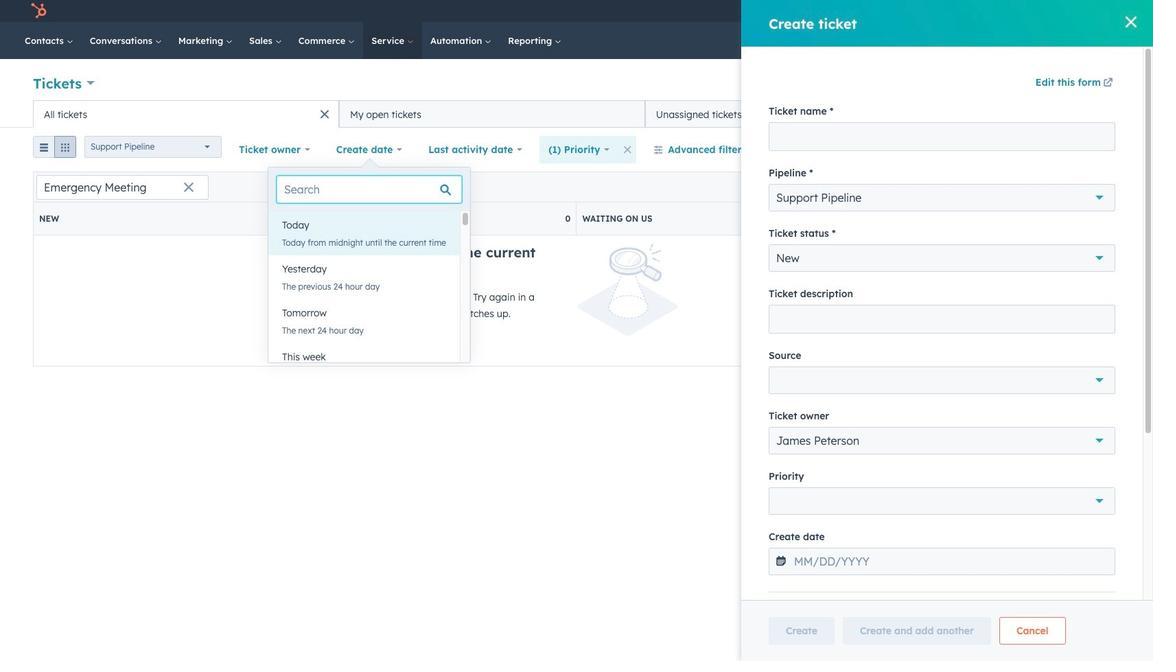 Task type: vqa. For each thing, say whether or not it's contained in the screenshot.
list box
yes



Task type: describe. For each thing, give the bounding box(es) containing it.
clear input image
[[183, 182, 194, 193]]

james peterson image
[[995, 5, 1007, 17]]



Task type: locate. For each thing, give the bounding box(es) containing it.
group
[[33, 136, 76, 163]]

Search search field
[[277, 176, 462, 203]]

menu
[[791, 0, 1137, 22]]

marketplaces image
[[891, 6, 903, 19]]

Search HubSpot search field
[[961, 29, 1106, 52]]

banner
[[33, 69, 1121, 100]]

list box
[[269, 212, 471, 387]]

Search ID, name, or description search field
[[36, 175, 209, 200]]



